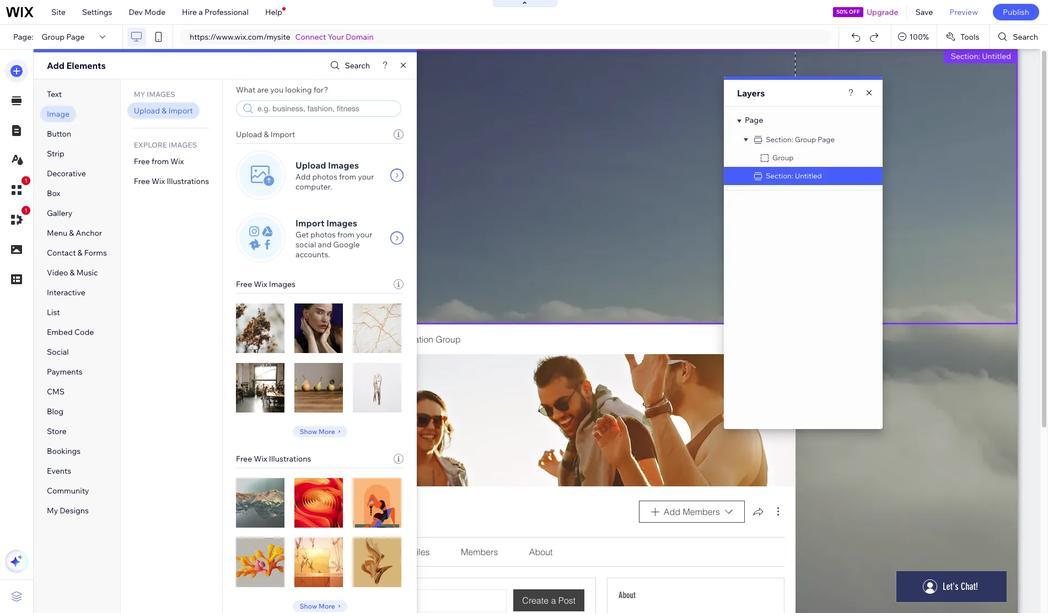 Task type: describe. For each thing, give the bounding box(es) containing it.
publish
[[1003, 7, 1029, 17]]

1 vertical spatial section: untitled
[[766, 171, 822, 180]]

group page
[[42, 32, 85, 42]]

are
[[257, 85, 269, 95]]

free from wix
[[134, 157, 184, 166]]

embed code
[[47, 327, 94, 337]]

blog
[[47, 407, 63, 417]]

save button
[[907, 0, 941, 24]]

my for my designs
[[47, 506, 58, 516]]

video
[[47, 268, 68, 278]]

1 vertical spatial search button
[[328, 58, 370, 74]]

strip
[[47, 149, 64, 159]]

0 vertical spatial section:
[[951, 51, 980, 61]]

1 horizontal spatial upload
[[236, 130, 262, 139]]

for?
[[314, 85, 328, 95]]

1 for 1st 1 button from the top of the page
[[24, 178, 28, 184]]

show for images
[[300, 428, 317, 436]]

elements
[[66, 60, 106, 71]]

100%
[[909, 32, 929, 42]]

explore images
[[134, 141, 197, 149]]

your for import images
[[356, 230, 372, 240]]

video & music
[[47, 268, 98, 278]]

images for my
[[147, 90, 175, 99]]

2 vertical spatial section:
[[766, 171, 793, 180]]

you
[[270, 85, 283, 95]]

0 vertical spatial illustrations
[[167, 176, 209, 186]]

https://www.wix.com/mysite connect your domain
[[190, 32, 374, 42]]

2 horizontal spatial group
[[795, 135, 816, 144]]

social
[[47, 347, 69, 357]]

1 horizontal spatial upload & import
[[236, 130, 295, 139]]

show more for free wix images
[[300, 428, 335, 436]]

hire
[[182, 7, 197, 17]]

section: group page
[[766, 135, 835, 144]]

show for illustrations
[[300, 602, 317, 611]]

accounts.
[[296, 250, 330, 260]]

settings
[[82, 7, 112, 17]]

0 vertical spatial search button
[[990, 25, 1048, 49]]

photos for upload
[[312, 172, 337, 182]]

my for my images
[[134, 90, 145, 99]]

google
[[333, 240, 360, 250]]

social
[[296, 240, 316, 250]]

group for group page
[[42, 32, 65, 42]]

2 horizontal spatial page
[[818, 135, 835, 144]]

tools
[[960, 32, 979, 42]]

my designs
[[47, 506, 89, 516]]

layers
[[737, 88, 765, 99]]

and
[[318, 240, 331, 250]]

& right menu
[[69, 228, 74, 238]]

from for upload images
[[339, 172, 356, 182]]

contact & forms
[[47, 248, 107, 258]]

0 vertical spatial from
[[152, 157, 169, 166]]

https://www.wix.com/mysite
[[190, 32, 290, 42]]

tools button
[[937, 25, 989, 49]]

get
[[296, 230, 309, 240]]

add inside upload images add photos from your computer.
[[296, 172, 311, 182]]

preview
[[950, 7, 978, 17]]

1 horizontal spatial free wix illustrations
[[236, 454, 311, 464]]

& left the forms
[[78, 248, 83, 258]]

save
[[915, 7, 933, 17]]

add elements
[[47, 60, 106, 71]]

e.g. business, fashion, fitness field
[[256, 104, 398, 114]]

hire a professional
[[182, 7, 249, 17]]

1 for 1st 1 button from the bottom of the page
[[24, 207, 28, 214]]

free wix images
[[236, 280, 295, 289]]

anchor
[[76, 228, 102, 238]]

publish button
[[993, 4, 1039, 20]]

show more for free wix illustrations
[[300, 602, 335, 611]]

what
[[236, 85, 255, 95]]

upgrade
[[867, 7, 898, 17]]

mode
[[145, 7, 165, 17]]

decorative
[[47, 169, 86, 179]]

text
[[47, 89, 62, 99]]

1 horizontal spatial import
[[271, 130, 295, 139]]

looking
[[285, 85, 312, 95]]

0 horizontal spatial upload & import
[[134, 106, 193, 116]]

preview button
[[941, 0, 986, 24]]

help
[[265, 7, 282, 17]]

bookings
[[47, 447, 81, 456]]



Task type: vqa. For each thing, say whether or not it's contained in the screenshot.
Groups
no



Task type: locate. For each thing, give the bounding box(es) containing it.
1 vertical spatial 1
[[24, 207, 28, 214]]

upload inside upload images add photos from your computer.
[[296, 160, 326, 171]]

1 left gallery
[[24, 207, 28, 214]]

your
[[358, 172, 374, 182], [356, 230, 372, 240]]

photos
[[312, 172, 337, 182], [311, 230, 336, 240]]

images for import
[[326, 218, 357, 229]]

search
[[1013, 32, 1038, 42], [345, 61, 370, 71]]

0 vertical spatial upload
[[134, 106, 160, 116]]

from down explore images
[[152, 157, 169, 166]]

search button down publish button
[[990, 25, 1048, 49]]

1 vertical spatial my
[[47, 506, 58, 516]]

upload down "my images"
[[134, 106, 160, 116]]

1 horizontal spatial my
[[134, 90, 145, 99]]

& down "my images"
[[162, 106, 167, 116]]

upload & import down "my images"
[[134, 106, 193, 116]]

0 vertical spatial show more
[[300, 428, 335, 436]]

1 horizontal spatial add
[[296, 172, 311, 182]]

1 horizontal spatial page
[[745, 115, 763, 125]]

1 vertical spatial group
[[795, 135, 816, 144]]

section:
[[951, 51, 980, 61], [766, 135, 793, 144], [766, 171, 793, 180]]

your right computer.
[[358, 172, 374, 182]]

professional
[[205, 7, 249, 17]]

events
[[47, 466, 71, 476]]

my images
[[134, 90, 175, 99]]

show
[[300, 428, 317, 436], [300, 602, 317, 611]]

from right and
[[337, 230, 354, 240]]

0 vertical spatial add
[[47, 60, 64, 71]]

group for group
[[772, 153, 794, 162]]

1 vertical spatial section:
[[766, 135, 793, 144]]

import down what are you looking for?
[[271, 130, 295, 139]]

1 vertical spatial from
[[339, 172, 356, 182]]

2 vertical spatial group
[[772, 153, 794, 162]]

0 horizontal spatial search
[[345, 61, 370, 71]]

2 1 button from the top
[[5, 206, 30, 232]]

interactive
[[47, 288, 85, 298]]

embed
[[47, 327, 73, 337]]

your for upload images
[[358, 172, 374, 182]]

1 vertical spatial show more button
[[293, 601, 347, 613]]

2 1 from the top
[[24, 207, 28, 214]]

more for illustrations
[[319, 602, 335, 611]]

1 left decorative
[[24, 178, 28, 184]]

0 vertical spatial 1 button
[[5, 176, 30, 202]]

section: untitled down tools
[[951, 51, 1011, 61]]

1 vertical spatial free wix illustrations
[[236, 454, 311, 464]]

0 horizontal spatial search button
[[328, 58, 370, 74]]

1 vertical spatial illustrations
[[269, 454, 311, 464]]

1 vertical spatial page
[[745, 115, 763, 125]]

1 horizontal spatial search
[[1013, 32, 1038, 42]]

2 show from the top
[[300, 602, 317, 611]]

image
[[47, 109, 70, 119]]

2 show more button from the top
[[293, 601, 347, 613]]

images
[[147, 90, 175, 99], [169, 141, 197, 149], [328, 160, 359, 171], [326, 218, 357, 229], [269, 280, 295, 289]]

music
[[77, 268, 98, 278]]

0 vertical spatial show
[[300, 428, 317, 436]]

1 button left menu
[[5, 206, 30, 232]]

0 horizontal spatial section: untitled
[[766, 171, 822, 180]]

your inside import images get photos from your social and google accounts.
[[356, 230, 372, 240]]

import inside import images get photos from your social and google accounts.
[[296, 218, 324, 229]]

2 vertical spatial from
[[337, 230, 354, 240]]

images inside import images get photos from your social and google accounts.
[[326, 218, 357, 229]]

group
[[42, 32, 65, 42], [795, 135, 816, 144], [772, 153, 794, 162]]

computer.
[[296, 182, 332, 192]]

&
[[162, 106, 167, 116], [264, 130, 269, 139], [69, 228, 74, 238], [78, 248, 83, 258], [70, 268, 75, 278]]

search button
[[990, 25, 1048, 49], [328, 58, 370, 74]]

1 vertical spatial photos
[[311, 230, 336, 240]]

2 show more from the top
[[300, 602, 335, 611]]

2 horizontal spatial import
[[296, 218, 324, 229]]

photos inside upload images add photos from your computer.
[[312, 172, 337, 182]]

2 horizontal spatial upload
[[296, 160, 326, 171]]

illustrations
[[167, 176, 209, 186], [269, 454, 311, 464]]

1 vertical spatial show more
[[300, 602, 335, 611]]

from right computer.
[[339, 172, 356, 182]]

untitled
[[982, 51, 1011, 61], [795, 171, 822, 180]]

domain
[[346, 32, 374, 42]]

your right and
[[356, 230, 372, 240]]

2 vertical spatial import
[[296, 218, 324, 229]]

show more
[[300, 428, 335, 436], [300, 602, 335, 611]]

1 vertical spatial untitled
[[795, 171, 822, 180]]

a
[[199, 7, 203, 17]]

what are you looking for?
[[236, 85, 328, 95]]

untitled down section: group page
[[795, 171, 822, 180]]

1 vertical spatial upload
[[236, 130, 262, 139]]

dev
[[129, 7, 143, 17]]

import down "my images"
[[168, 106, 193, 116]]

2 vertical spatial upload
[[296, 160, 326, 171]]

1 button left box
[[5, 176, 30, 202]]

more
[[319, 428, 335, 436], [319, 602, 335, 611]]

50%
[[836, 8, 848, 15]]

off
[[849, 8, 860, 15]]

100% button
[[892, 25, 937, 49]]

1 horizontal spatial illustrations
[[269, 454, 311, 464]]

site
[[51, 7, 66, 17]]

import
[[168, 106, 193, 116], [271, 130, 295, 139], [296, 218, 324, 229]]

free wix illustrations
[[134, 176, 209, 186], [236, 454, 311, 464]]

1 show more button from the top
[[293, 426, 347, 438]]

1
[[24, 178, 28, 184], [24, 207, 28, 214]]

upload down what
[[236, 130, 262, 139]]

0 vertical spatial untitled
[[982, 51, 1011, 61]]

add
[[47, 60, 64, 71], [296, 172, 311, 182]]

1 vertical spatial import
[[271, 130, 295, 139]]

upload & import down "are"
[[236, 130, 295, 139]]

my up explore
[[134, 90, 145, 99]]

upload up computer.
[[296, 160, 326, 171]]

0 vertical spatial page
[[66, 32, 85, 42]]

& right video on the top left of the page
[[70, 268, 75, 278]]

1 horizontal spatial untitled
[[982, 51, 1011, 61]]

free
[[134, 157, 150, 166], [134, 176, 150, 186], [236, 280, 252, 289], [236, 454, 252, 464]]

button
[[47, 129, 71, 139]]

0 vertical spatial group
[[42, 32, 65, 42]]

upload & import
[[134, 106, 193, 116], [236, 130, 295, 139]]

cms
[[47, 387, 65, 397]]

0 vertical spatial your
[[358, 172, 374, 182]]

box
[[47, 189, 60, 198]]

1 horizontal spatial section: untitled
[[951, 51, 1011, 61]]

0 vertical spatial photos
[[312, 172, 337, 182]]

0 vertical spatial 1
[[24, 178, 28, 184]]

0 vertical spatial more
[[319, 428, 335, 436]]

1 vertical spatial show
[[300, 602, 317, 611]]

50% off
[[836, 8, 860, 15]]

0 horizontal spatial upload
[[134, 106, 160, 116]]

contact
[[47, 248, 76, 258]]

1 vertical spatial add
[[296, 172, 311, 182]]

0 vertical spatial show more button
[[293, 426, 347, 438]]

images inside upload images add photos from your computer.
[[328, 160, 359, 171]]

images for explore
[[169, 141, 197, 149]]

from inside upload images add photos from your computer.
[[339, 172, 356, 182]]

2 more from the top
[[319, 602, 335, 611]]

payments
[[47, 367, 83, 377]]

code
[[74, 327, 94, 337]]

photos inside import images get photos from your social and google accounts.
[[311, 230, 336, 240]]

0 horizontal spatial my
[[47, 506, 58, 516]]

0 vertical spatial import
[[168, 106, 193, 116]]

images for upload
[[328, 160, 359, 171]]

0 horizontal spatial illustrations
[[167, 176, 209, 186]]

0 vertical spatial free wix illustrations
[[134, 176, 209, 186]]

section: untitled down section: group page
[[766, 171, 822, 180]]

upload
[[134, 106, 160, 116], [236, 130, 262, 139], [296, 160, 326, 171]]

upload images add photos from your computer.
[[296, 160, 374, 192]]

0 vertical spatial my
[[134, 90, 145, 99]]

1 show from the top
[[300, 428, 317, 436]]

my left designs
[[47, 506, 58, 516]]

your
[[328, 32, 344, 42]]

section: untitled
[[951, 51, 1011, 61], [766, 171, 822, 180]]

1 vertical spatial search
[[345, 61, 370, 71]]

0 horizontal spatial untitled
[[795, 171, 822, 180]]

designs
[[60, 506, 89, 516]]

import up get
[[296, 218, 324, 229]]

0 horizontal spatial free wix illustrations
[[134, 176, 209, 186]]

show more button for free wix illustrations
[[293, 601, 347, 613]]

2 vertical spatial page
[[818, 135, 835, 144]]

more for images
[[319, 428, 335, 436]]

store
[[47, 427, 66, 437]]

untitled down tools 'button'
[[982, 51, 1011, 61]]

menu & anchor
[[47, 228, 102, 238]]

show more button
[[293, 426, 347, 438], [293, 601, 347, 613]]

dev mode
[[129, 7, 165, 17]]

0 horizontal spatial page
[[66, 32, 85, 42]]

explore
[[134, 141, 167, 149]]

0 vertical spatial section: untitled
[[951, 51, 1011, 61]]

0 vertical spatial upload & import
[[134, 106, 193, 116]]

0 vertical spatial search
[[1013, 32, 1038, 42]]

your inside upload images add photos from your computer.
[[358, 172, 374, 182]]

1 horizontal spatial search button
[[990, 25, 1048, 49]]

1 vertical spatial your
[[356, 230, 372, 240]]

gallery
[[47, 208, 72, 218]]

connect
[[295, 32, 326, 42]]

search down the publish
[[1013, 32, 1038, 42]]

import images get photos from your social and google accounts.
[[296, 218, 372, 260]]

1 vertical spatial 1 button
[[5, 206, 30, 232]]

search down domain
[[345, 61, 370, 71]]

list
[[47, 308, 60, 318]]

search button down domain
[[328, 58, 370, 74]]

1 more from the top
[[319, 428, 335, 436]]

1 1 from the top
[[24, 178, 28, 184]]

& down "are"
[[264, 130, 269, 139]]

forms
[[84, 248, 107, 258]]

from
[[152, 157, 169, 166], [339, 172, 356, 182], [337, 230, 354, 240]]

0 horizontal spatial add
[[47, 60, 64, 71]]

0 horizontal spatial group
[[42, 32, 65, 42]]

menu
[[47, 228, 67, 238]]

1 vertical spatial upload & import
[[236, 130, 295, 139]]

1 horizontal spatial group
[[772, 153, 794, 162]]

1 show more from the top
[[300, 428, 335, 436]]

show more button for free wix images
[[293, 426, 347, 438]]

from for import images
[[337, 230, 354, 240]]

1 vertical spatial more
[[319, 602, 335, 611]]

1 1 button from the top
[[5, 176, 30, 202]]

0 horizontal spatial import
[[168, 106, 193, 116]]

photos for import
[[311, 230, 336, 240]]

community
[[47, 486, 89, 496]]

from inside import images get photos from your social and google accounts.
[[337, 230, 354, 240]]



